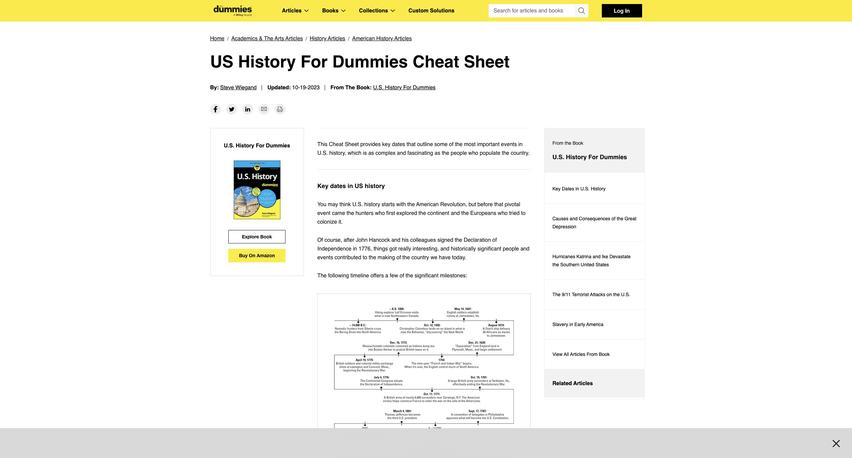 Task type: vqa. For each thing, say whether or not it's contained in the screenshot.
right dates
yes



Task type: describe. For each thing, give the bounding box(es) containing it.
u.s. history for dummies tab list
[[544, 128, 645, 400]]

2023
[[308, 85, 320, 91]]

history articles link
[[310, 34, 345, 43]]

of inside "this cheat sheet provides key dates that outline some of the most important events in u.s. history, which is as complex and fascinating as the people who populate the country."
[[449, 141, 454, 148]]

great
[[625, 216, 637, 221]]

causes and consequences of the great depression
[[553, 216, 637, 230]]

0 horizontal spatial significant
[[415, 273, 439, 279]]

think
[[340, 202, 351, 208]]

europeans
[[471, 210, 497, 216]]

country
[[412, 255, 429, 261]]

u.s. inside "this cheat sheet provides key dates that outline some of the most important events in u.s. history, which is as complex and fascinating as the people who populate the country."
[[318, 150, 328, 156]]

the 9/11 terrorist attacks on the u.s.
[[553, 292, 631, 297]]

significant inside of course, after john hancock and his colleagues signed the declaration of independence in 1776, things got really interesting, and historically significant people and events contributed to the making of the country we have today.
[[478, 246, 502, 252]]

country.
[[511, 150, 530, 156]]

event
[[318, 210, 331, 216]]

interesting,
[[413, 246, 439, 252]]

revolution,
[[440, 202, 467, 208]]

related
[[553, 381, 572, 387]]

related articles button
[[545, 370, 645, 398]]

0 horizontal spatial book
[[260, 234, 272, 240]]

ike
[[602, 254, 609, 259]]

the inside "u.s. history for dummies" tab
[[565, 140, 572, 146]]

of right declaration
[[493, 237, 497, 243]]

is
[[363, 150, 367, 156]]

0 horizontal spatial american
[[352, 36, 375, 42]]

from the book
[[553, 140, 584, 146]]

home link
[[210, 34, 225, 43]]

dates
[[562, 186, 575, 192]]

and inside "this cheat sheet provides key dates that outline some of the most important events in u.s. history, which is as complex and fascinating as the people who populate the country."
[[397, 150, 406, 156]]

history articles
[[310, 36, 345, 42]]

explored
[[397, 210, 417, 216]]

of right "few"
[[400, 273, 404, 279]]

it.
[[339, 219, 343, 225]]

independence
[[318, 246, 352, 252]]

to inside you may think u.s. history starts with the american revolution, but before that pivotal event came the hunters who first explored the continent and the europeans who tried to colonize it.
[[521, 210, 526, 216]]

but
[[469, 202, 476, 208]]

on
[[249, 253, 256, 258]]

&
[[259, 36, 263, 42]]

milestones:
[[440, 273, 467, 279]]

of inside causes and consequences of the great depression
[[612, 216, 616, 221]]

key dates in u.s. history
[[553, 186, 606, 192]]

amazon
[[257, 253, 275, 258]]

in inside of course, after john hancock and his colleagues signed the declaration of independence in 1776, things got really interesting, and historically significant people and events contributed to the making of the country we have today.
[[353, 246, 357, 252]]

us history for dummies cheat sheet
[[210, 52, 510, 71]]

to inside of course, after john hancock and his colleagues signed the declaration of independence in 1776, things got really interesting, and historically significant people and events contributed to the making of the country we have today.
[[363, 255, 367, 261]]

a
[[386, 273, 389, 279]]

custom
[[409, 8, 429, 14]]

articles left open article categories icon
[[282, 8, 302, 14]]

updated: 10-19-2023
[[268, 85, 320, 91]]

have
[[439, 255, 451, 261]]

after
[[344, 237, 355, 243]]

hunters
[[356, 210, 374, 216]]

by:
[[210, 85, 219, 91]]

9/11
[[562, 292, 571, 297]]

articles right "all"
[[570, 352, 586, 357]]

his
[[402, 237, 409, 243]]

logo image
[[210, 5, 255, 16]]

book:
[[357, 85, 372, 91]]

you may think u.s. history starts with the american revolution, but before that pivotal event came the hunters who first explored the continent and the europeans who tried to colonize it.
[[318, 202, 526, 225]]

hurricanes
[[553, 254, 576, 259]]

attacks
[[590, 292, 606, 297]]

buy
[[239, 253, 248, 258]]

articles inside 'link'
[[286, 36, 303, 42]]

really
[[399, 246, 411, 252]]

home
[[210, 36, 225, 42]]

wiegand
[[236, 85, 257, 91]]

american inside you may think u.s. history starts with the american revolution, but before that pivotal event came the hunters who first explored the continent and the europeans who tried to colonize it.
[[416, 202, 439, 208]]

the 9/11 terrorist attacks on the u.s. link
[[545, 280, 645, 310]]

who for some
[[469, 150, 479, 156]]

view all articles from book
[[553, 352, 610, 357]]

u.s. history for dummies tab
[[545, 128, 645, 173]]

continent
[[428, 210, 450, 216]]

custom solutions link
[[409, 6, 455, 15]]

key
[[382, 141, 391, 148]]

may
[[328, 202, 338, 208]]

steve
[[220, 85, 234, 91]]

john
[[356, 237, 368, 243]]

10-
[[292, 85, 300, 91]]

buy on amazon
[[239, 253, 275, 258]]

log
[[614, 7, 624, 14]]

articles down open collections list icon
[[395, 36, 412, 42]]

states
[[596, 262, 609, 268]]

book inside "u.s. history for dummies" tab
[[573, 140, 584, 146]]

offers
[[371, 273, 384, 279]]

academics & the arts articles link
[[231, 34, 303, 43]]

america
[[587, 322, 604, 327]]

19-
[[300, 85, 308, 91]]

declaration
[[464, 237, 491, 243]]

0 vertical spatial u.s. history for dummies
[[224, 143, 290, 149]]

slavery in early america
[[553, 322, 604, 327]]

solutions
[[430, 8, 455, 14]]

related articles
[[553, 381, 593, 387]]

american history articles
[[352, 36, 412, 42]]

sheet inside "this cheat sheet provides key dates that outline some of the most important events in u.s. history, which is as complex and fascinating as the people who populate the country."
[[345, 141, 359, 148]]

history,
[[329, 150, 346, 156]]

collections
[[359, 8, 388, 14]]

some
[[435, 141, 448, 148]]

first
[[387, 210, 395, 216]]

u.s. history timeline image
[[334, 307, 514, 458]]

and inside causes and consequences of the great depression
[[570, 216, 578, 221]]

most
[[464, 141, 476, 148]]

in right dates
[[576, 186, 579, 192]]

of course, after john hancock and his colleagues signed the declaration of independence in 1776, things got really interesting, and historically significant people and events contributed to the making of the country we have today.
[[318, 237, 530, 261]]

hurricanes katrina and ike devastate the southern united states link
[[545, 242, 645, 280]]

u.s. history for dummies inside tab
[[553, 154, 627, 161]]

book image image
[[234, 161, 281, 219]]

events inside "this cheat sheet provides key dates that outline some of the most important events in u.s. history, which is as complex and fascinating as the people who populate the country."
[[501, 141, 517, 148]]

people inside "this cheat sheet provides key dates that outline some of the most important events in u.s. history, which is as complex and fascinating as the people who populate the country."
[[451, 150, 467, 156]]

history for us
[[365, 182, 385, 190]]



Task type: locate. For each thing, give the bounding box(es) containing it.
from for from the book: u.s. history for dummies
[[331, 85, 344, 91]]

key left dates
[[553, 186, 561, 192]]

as down some
[[435, 150, 441, 156]]

0 vertical spatial us
[[210, 52, 234, 71]]

1 horizontal spatial dates
[[392, 141, 405, 148]]

course,
[[325, 237, 342, 243]]

0 horizontal spatial who
[[375, 210, 385, 216]]

who inside "this cheat sheet provides key dates that outline some of the most important events in u.s. history, which is as complex and fascinating as the people who populate the country."
[[469, 150, 479, 156]]

0 horizontal spatial events
[[318, 255, 333, 261]]

things
[[374, 246, 388, 252]]

steve wiegand link
[[220, 85, 257, 91]]

who left "first"
[[375, 210, 385, 216]]

1 vertical spatial american
[[416, 202, 439, 208]]

0 vertical spatial significant
[[478, 246, 502, 252]]

related articles tab
[[545, 370, 645, 398]]

2 horizontal spatial from
[[587, 352, 598, 357]]

in inside "this cheat sheet provides key dates that outline some of the most important events in u.s. history, which is as complex and fascinating as the people who populate the country."
[[519, 141, 523, 148]]

in left early
[[570, 322, 573, 327]]

1 vertical spatial events
[[318, 255, 333, 261]]

0 vertical spatial events
[[501, 141, 517, 148]]

0 vertical spatial from
[[331, 85, 344, 91]]

2 as from the left
[[435, 150, 441, 156]]

people inside of course, after john hancock and his colleagues signed the declaration of independence in 1776, things got really interesting, and historically significant people and events contributed to the making of the country we have today.
[[503, 246, 519, 252]]

of down got
[[397, 255, 401, 261]]

before
[[478, 202, 493, 208]]

u.s. inside tab
[[553, 154, 565, 161]]

who left tried
[[498, 210, 508, 216]]

key dates in us history
[[318, 182, 385, 190]]

in
[[625, 7, 630, 14]]

2 horizontal spatial who
[[498, 210, 508, 216]]

american history articles link
[[352, 34, 412, 43]]

dates up may
[[330, 182, 346, 190]]

on
[[607, 292, 612, 297]]

as right is
[[369, 150, 374, 156]]

articles right the related
[[574, 381, 593, 387]]

0 vertical spatial sheet
[[464, 52, 510, 71]]

1 horizontal spatial book
[[573, 140, 584, 146]]

cheat inside "this cheat sheet provides key dates that outline some of the most important events in u.s. history, which is as complex and fascinating as the people who populate the country."
[[329, 141, 344, 148]]

0 horizontal spatial from
[[331, 85, 344, 91]]

who down most
[[469, 150, 479, 156]]

got
[[390, 246, 397, 252]]

custom solutions
[[409, 8, 455, 14]]

in up country. on the top right of page
[[519, 141, 523, 148]]

of right some
[[449, 141, 454, 148]]

and
[[397, 150, 406, 156], [451, 210, 460, 216], [570, 216, 578, 221], [392, 237, 401, 243], [441, 246, 450, 252], [521, 246, 530, 252], [593, 254, 601, 259]]

and inside you may think u.s. history starts with the american revolution, but before that pivotal event came the hunters who first explored the continent and the europeans who tried to colonize it.
[[451, 210, 460, 216]]

hancock
[[369, 237, 390, 243]]

united
[[581, 262, 595, 268]]

that inside "this cheat sheet provides key dates that outline some of the most important events in u.s. history, which is as complex and fascinating as the people who populate the country."
[[407, 141, 416, 148]]

1 horizontal spatial that
[[495, 202, 504, 208]]

key
[[318, 182, 329, 190], [553, 186, 561, 192]]

history inside tab
[[566, 154, 587, 161]]

colonize
[[318, 219, 337, 225]]

1 horizontal spatial who
[[469, 150, 479, 156]]

0 horizontal spatial as
[[369, 150, 374, 156]]

explore book link
[[229, 230, 286, 244]]

articles right arts
[[286, 36, 303, 42]]

1 vertical spatial that
[[495, 202, 504, 208]]

0 horizontal spatial that
[[407, 141, 416, 148]]

Search for articles and books text field
[[489, 4, 576, 17]]

few
[[390, 273, 398, 279]]

0 vertical spatial history
[[365, 182, 385, 190]]

history up hunters
[[365, 202, 380, 208]]

0 vertical spatial cheat
[[413, 52, 460, 71]]

1 horizontal spatial us
[[355, 182, 363, 190]]

the inside causes and consequences of the great depression
[[617, 216, 624, 221]]

key for key dates in us history
[[318, 182, 329, 190]]

the inside the 9/11 terrorist attacks on the u.s. link
[[553, 292, 561, 297]]

u.s. inside you may think u.s. history starts with the american revolution, but before that pivotal event came the hunters who first explored the continent and the europeans who tried to colonize it.
[[353, 202, 363, 208]]

from the book: u.s. history for dummies
[[331, 85, 436, 91]]

history inside you may think u.s. history starts with the american revolution, but before that pivotal event came the hunters who first explored the continent and the europeans who tried to colonize it.
[[365, 202, 380, 208]]

terrorist
[[572, 292, 589, 297]]

american up continent
[[416, 202, 439, 208]]

katrina
[[577, 254, 592, 259]]

making
[[378, 255, 395, 261]]

important
[[477, 141, 500, 148]]

events down 'independence'
[[318, 255, 333, 261]]

1 as from the left
[[369, 150, 374, 156]]

of left the "great"
[[612, 216, 616, 221]]

1 horizontal spatial as
[[435, 150, 441, 156]]

0 vertical spatial american
[[352, 36, 375, 42]]

contributed
[[335, 255, 361, 261]]

1 horizontal spatial from
[[553, 140, 564, 146]]

1 vertical spatial us
[[355, 182, 363, 190]]

key for key dates in u.s. history
[[553, 186, 561, 192]]

complex
[[376, 150, 396, 156]]

log in link
[[602, 4, 642, 17]]

timeline
[[351, 273, 369, 279]]

which
[[348, 150, 362, 156]]

1 horizontal spatial to
[[521, 210, 526, 216]]

1 vertical spatial significant
[[415, 273, 439, 279]]

articles down books
[[328, 36, 345, 42]]

history for u.s.
[[365, 202, 380, 208]]

tried
[[509, 210, 520, 216]]

in left the 1776, at the bottom of the page
[[353, 246, 357, 252]]

1 vertical spatial u.s. history for dummies
[[553, 154, 627, 161]]

1 vertical spatial people
[[503, 246, 519, 252]]

open book categories image
[[341, 9, 346, 12]]

0 vertical spatial book
[[573, 140, 584, 146]]

all
[[564, 352, 569, 357]]

dates inside "this cheat sheet provides key dates that outline some of the most important events in u.s. history, which is as complex and fascinating as the people who populate the country."
[[392, 141, 405, 148]]

1 vertical spatial history
[[365, 202, 380, 208]]

significant
[[478, 246, 502, 252], [415, 273, 439, 279]]

0 horizontal spatial to
[[363, 255, 367, 261]]

history up starts
[[365, 182, 385, 190]]

1 vertical spatial book
[[260, 234, 272, 240]]

and inside hurricanes katrina and ike devastate the southern united states
[[593, 254, 601, 259]]

starts
[[382, 202, 395, 208]]

for inside "u.s. history for dummies" tab
[[589, 154, 599, 161]]

in
[[519, 141, 523, 148], [348, 182, 353, 190], [576, 186, 579, 192], [353, 246, 357, 252], [570, 322, 573, 327]]

significant down declaration
[[478, 246, 502, 252]]

1 horizontal spatial cheat
[[413, 52, 460, 71]]

we
[[431, 255, 438, 261]]

the left 9/11
[[553, 292, 561, 297]]

2 vertical spatial from
[[587, 352, 598, 357]]

provides
[[361, 141, 381, 148]]

books
[[322, 8, 339, 14]]

devastate
[[610, 254, 631, 259]]

hurricanes katrina and ike devastate the southern united states
[[553, 254, 631, 268]]

1 vertical spatial dates
[[330, 182, 346, 190]]

0 horizontal spatial dates
[[330, 182, 346, 190]]

1 horizontal spatial key
[[553, 186, 561, 192]]

arts
[[275, 36, 284, 42]]

that right before
[[495, 202, 504, 208]]

us down home link
[[210, 52, 234, 71]]

the left following
[[318, 273, 327, 279]]

for
[[301, 52, 328, 71], [404, 85, 412, 91], [256, 143, 265, 149], [589, 154, 599, 161]]

0 horizontal spatial key
[[318, 182, 329, 190]]

cookie consent banner dialog
[[0, 434, 853, 458]]

1 horizontal spatial events
[[501, 141, 517, 148]]

open collections list image
[[391, 9, 395, 12]]

events up country. on the top right of page
[[501, 141, 517, 148]]

2 vertical spatial book
[[599, 352, 610, 357]]

depression
[[553, 224, 577, 230]]

key up you
[[318, 182, 329, 190]]

to right tried
[[521, 210, 526, 216]]

people
[[451, 150, 467, 156], [503, 246, 519, 252]]

0 vertical spatial people
[[451, 150, 467, 156]]

key dates in u.s. history link
[[545, 174, 645, 204]]

that inside you may think u.s. history starts with the american revolution, but before that pivotal event came the hunters who first explored the continent and the europeans who tried to colonize it.
[[495, 202, 504, 208]]

articles inside button
[[574, 381, 593, 387]]

updated:
[[268, 85, 291, 91]]

from for from the book
[[553, 140, 564, 146]]

u.s. history for dummies
[[224, 143, 290, 149], [553, 154, 627, 161]]

dummies inside tab
[[600, 154, 627, 161]]

1 horizontal spatial sheet
[[464, 52, 510, 71]]

pivotal
[[505, 202, 521, 208]]

1 vertical spatial cheat
[[329, 141, 344, 148]]

view all articles from book link
[[545, 340, 645, 370]]

1 vertical spatial sheet
[[345, 141, 359, 148]]

1 horizontal spatial significant
[[478, 246, 502, 252]]

the
[[565, 140, 572, 146], [455, 141, 463, 148], [442, 150, 450, 156], [502, 150, 510, 156], [408, 202, 415, 208], [347, 210, 354, 216], [419, 210, 426, 216], [462, 210, 469, 216], [617, 216, 624, 221], [455, 237, 463, 243], [369, 255, 376, 261], [403, 255, 410, 261], [553, 262, 559, 268], [406, 273, 413, 279], [614, 292, 620, 297]]

0 horizontal spatial u.s. history for dummies
[[224, 143, 290, 149]]

explore book
[[242, 234, 272, 240]]

early
[[575, 322, 586, 327]]

the inside academics & the arts articles 'link'
[[264, 36, 273, 42]]

1 vertical spatial to
[[363, 255, 367, 261]]

the right &
[[264, 36, 273, 42]]

1 horizontal spatial people
[[503, 246, 519, 252]]

american
[[352, 36, 375, 42], [416, 202, 439, 208]]

significant down country
[[415, 273, 439, 279]]

the inside hurricanes katrina and ike devastate the southern united states
[[553, 262, 559, 268]]

0 horizontal spatial sheet
[[345, 141, 359, 148]]

log in
[[614, 7, 630, 14]]

0 horizontal spatial people
[[451, 150, 467, 156]]

0 vertical spatial that
[[407, 141, 416, 148]]

us up hunters
[[355, 182, 363, 190]]

1 horizontal spatial american
[[416, 202, 439, 208]]

consequences
[[579, 216, 611, 221]]

in up think
[[348, 182, 353, 190]]

outline
[[417, 141, 433, 148]]

slavery in early america link
[[545, 310, 645, 340]]

open article categories image
[[305, 9, 309, 12]]

the left book:
[[346, 85, 355, 91]]

0 vertical spatial dates
[[392, 141, 405, 148]]

1 horizontal spatial u.s. history for dummies
[[553, 154, 627, 161]]

to down the 1776, at the bottom of the page
[[363, 255, 367, 261]]

who
[[469, 150, 479, 156], [375, 210, 385, 216], [498, 210, 508, 216]]

key inside u.s. history for dummies "tab list"
[[553, 186, 561, 192]]

the
[[264, 36, 273, 42], [346, 85, 355, 91], [318, 273, 327, 279], [553, 292, 561, 297]]

0 horizontal spatial cheat
[[329, 141, 344, 148]]

american up us history for dummies cheat sheet
[[352, 36, 375, 42]]

group
[[489, 4, 589, 17]]

2 horizontal spatial book
[[599, 352, 610, 357]]

from inside "u.s. history for dummies" tab
[[553, 140, 564, 146]]

who for american
[[498, 210, 508, 216]]

dates right key
[[392, 141, 405, 148]]

southern
[[561, 262, 580, 268]]

0 vertical spatial to
[[521, 210, 526, 216]]

buy on amazon link
[[229, 249, 286, 262]]

causes and consequences of the great depression link
[[545, 204, 645, 242]]

0 horizontal spatial us
[[210, 52, 234, 71]]

1 vertical spatial from
[[553, 140, 564, 146]]

from
[[331, 85, 344, 91], [553, 140, 564, 146], [587, 352, 598, 357]]

view
[[553, 352, 563, 357]]

events inside of course, after john hancock and his colleagues signed the declaration of independence in 1776, things got really interesting, and historically significant people and events contributed to the making of the country we have today.
[[318, 255, 333, 261]]

that up fascinating
[[407, 141, 416, 148]]

the following timeline offers a few of the significant milestones:
[[318, 273, 467, 279]]

that
[[407, 141, 416, 148], [495, 202, 504, 208]]

of
[[318, 237, 323, 243]]



